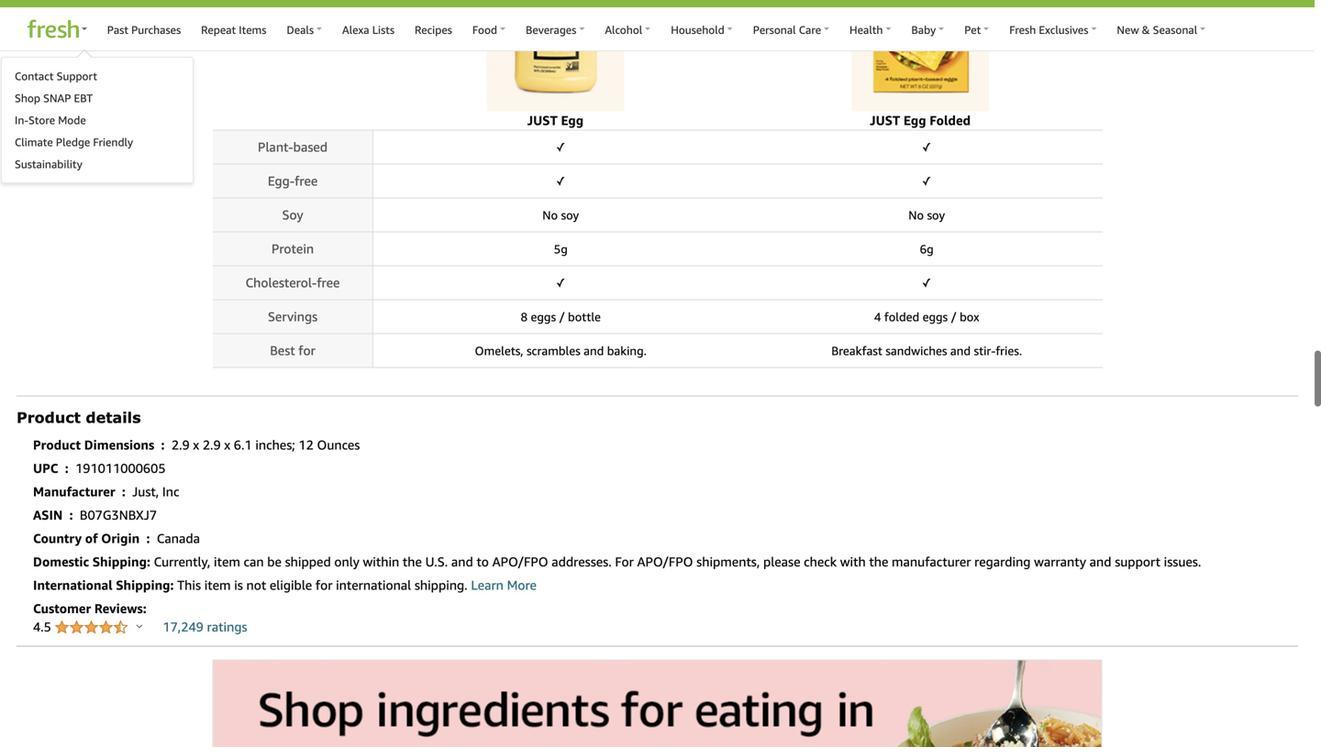Task type: describe. For each thing, give the bounding box(es) containing it.
regarding
[[975, 555, 1031, 570]]

8
[[521, 310, 528, 324]]

‎ down "manufacturer"
[[76, 508, 76, 523]]

6g
[[920, 242, 934, 256]]

4.5
[[33, 620, 55, 635]]

1 vertical spatial item
[[204, 578, 231, 593]]

u.s.
[[425, 555, 448, 570]]

deals
[[287, 23, 314, 36]]

17,249 ratings
[[163, 620, 247, 635]]

‎ left canada
[[153, 531, 153, 546]]

‎ up inc
[[168, 438, 168, 453]]

1 apo/fpo from the left
[[492, 555, 548, 570]]

baby link
[[902, 15, 955, 43]]

shipping.
[[415, 578, 468, 593]]

alexa lists link
[[332, 15, 405, 43]]

1 / from the left
[[559, 310, 565, 324]]

egg-
[[268, 173, 295, 188]]

new & seasonal
[[1117, 23, 1198, 36]]

personal
[[753, 23, 796, 36]]

seasonal
[[1153, 23, 1198, 36]]

: right 'origin'
[[146, 531, 150, 546]]

12
[[299, 438, 314, 453]]

within
[[363, 555, 399, 570]]

just for just egg
[[527, 113, 558, 128]]

bottle
[[568, 310, 601, 324]]

health link
[[840, 15, 902, 43]]

past purchases
[[107, 23, 181, 36]]

popover image
[[136, 624, 143, 629]]

product details
[[17, 409, 141, 427]]

repeat items link
[[191, 15, 277, 43]]

manufacturer
[[33, 484, 115, 500]]

‎ left just,
[[129, 484, 129, 500]]

currently,
[[154, 555, 210, 570]]

: left just,
[[122, 484, 126, 500]]

personal care
[[753, 23, 821, 36]]

only
[[334, 555, 360, 570]]

inc
[[162, 484, 179, 500]]

6.1
[[234, 438, 252, 453]]

for
[[615, 555, 634, 570]]

breakfast sandwiches and stir-fries.
[[832, 344, 1022, 358]]

4.5 button
[[33, 620, 143, 637]]

pet link
[[955, 15, 1000, 43]]

fresh exclusives
[[1010, 23, 1089, 36]]

8 eggs / bottle
[[521, 310, 601, 324]]

egg for just egg
[[561, 113, 584, 128]]

2 no from the left
[[909, 208, 924, 222]]

manufacturer
[[892, 555, 971, 570]]

food
[[472, 23, 497, 36]]

items
[[239, 23, 267, 36]]

based
[[293, 139, 328, 154]]

purchases
[[131, 23, 181, 36]]

plant-
[[258, 139, 293, 154]]

egg-free
[[268, 173, 318, 188]]

1 eggs from the left
[[531, 310, 556, 324]]

past purchases link
[[97, 15, 191, 43]]

fresh exclusives link
[[1000, 15, 1107, 43]]

of
[[85, 531, 98, 546]]

domestic
[[33, 555, 89, 570]]

scrambles
[[527, 344, 581, 358]]

can
[[244, 555, 264, 570]]

1 soy from the left
[[561, 208, 579, 222]]

: right asin
[[69, 508, 73, 523]]

origin
[[101, 531, 140, 546]]

household link
[[661, 15, 743, 43]]

exclusives
[[1039, 23, 1089, 36]]

please
[[764, 555, 801, 570]]

lists
[[372, 23, 395, 36]]

17,249
[[163, 620, 204, 635]]

soy
[[282, 207, 303, 222]]

asin
[[33, 508, 63, 523]]

country
[[33, 531, 82, 546]]

just egg folded
[[870, 113, 971, 128]]

best
[[270, 343, 295, 358]]

fresh
[[1010, 23, 1036, 36]]

amazon fresh logo image
[[24, 20, 79, 43]]

alexa
[[342, 23, 369, 36]]

details
[[86, 409, 141, 427]]

just,
[[132, 484, 159, 500]]

eligible
[[270, 578, 312, 593]]

2 no soy from the left
[[909, 208, 945, 222]]

1 x from the left
[[193, 438, 199, 453]]

alcohol
[[605, 23, 643, 36]]

inches;
[[255, 438, 295, 453]]

‏ right dimensions
[[158, 438, 158, 453]]

household
[[671, 23, 725, 36]]

product for product details
[[17, 409, 81, 427]]

breakfast
[[832, 344, 883, 358]]

reviews:
[[94, 601, 147, 617]]

beverages
[[526, 23, 577, 36]]



Task type: locate. For each thing, give the bounding box(es) containing it.
baby
[[912, 23, 936, 36]]

support
[[1115, 555, 1161, 570]]

just down just egg pourable image
[[527, 113, 558, 128]]

0 vertical spatial for
[[299, 343, 316, 358]]

egg left folded
[[904, 113, 926, 128]]

2 just from the left
[[870, 113, 901, 128]]

1 no soy from the left
[[543, 208, 579, 222]]

and
[[584, 344, 604, 358], [951, 344, 971, 358], [451, 555, 473, 570], [1090, 555, 1112, 570]]

care
[[799, 23, 821, 36]]

/ left bottle
[[559, 310, 565, 324]]

1 vertical spatial shipping:
[[116, 578, 174, 593]]

2 eggs from the left
[[923, 310, 948, 324]]

apo/fpo right for
[[637, 555, 693, 570]]

2 / from the left
[[951, 310, 957, 324]]

just left folded
[[870, 113, 901, 128]]

0 horizontal spatial apo/fpo
[[492, 555, 548, 570]]

fries.
[[996, 344, 1022, 358]]

no soy up the 5g
[[543, 208, 579, 222]]

cholesterol-
[[246, 275, 317, 290]]

: right dimensions
[[161, 438, 165, 453]]

17,249 ratings link
[[163, 620, 247, 635]]

1 horizontal spatial /
[[951, 310, 957, 324]]

the right with
[[869, 555, 889, 570]]

plant-based
[[258, 139, 328, 154]]

1 egg from the left
[[561, 113, 584, 128]]

no soy up '6g'
[[909, 208, 945, 222]]

item left is
[[204, 578, 231, 593]]

0 horizontal spatial soy
[[561, 208, 579, 222]]

this
[[177, 578, 201, 593]]

1 horizontal spatial x
[[224, 438, 230, 453]]

free for cholesterol-
[[317, 275, 340, 290]]

warranty
[[1034, 555, 1087, 570]]

recipes
[[415, 23, 452, 36]]

sandwiches
[[886, 344, 948, 358]]

0 horizontal spatial 2.9
[[171, 438, 190, 453]]

for down shipped
[[316, 578, 333, 593]]

and left support
[[1090, 555, 1112, 570]]

1 2.9 from the left
[[171, 438, 190, 453]]

1 horizontal spatial eggs
[[923, 310, 948, 324]]

eggs
[[531, 310, 556, 324], [923, 310, 948, 324]]

1 vertical spatial free
[[317, 275, 340, 290]]

the left u.s.
[[403, 555, 422, 570]]

4 folded eggs / box
[[874, 310, 980, 324]]

soy up the 5g
[[561, 208, 579, 222]]

1 no from the left
[[543, 208, 558, 222]]

‏ right asin
[[66, 508, 66, 523]]

1 vertical spatial product
[[33, 438, 81, 453]]

to
[[477, 555, 489, 570]]

0 horizontal spatial x
[[193, 438, 199, 453]]

folded
[[930, 113, 971, 128]]

1 horizontal spatial the
[[869, 555, 889, 570]]

/ left box
[[951, 310, 957, 324]]

issues.
[[1164, 555, 1202, 570]]

item up is
[[214, 555, 240, 570]]

1 horizontal spatial 2.9
[[203, 438, 221, 453]]

shipping: down 'origin'
[[93, 555, 150, 570]]

learn
[[471, 578, 504, 593]]

191011000605
[[75, 461, 166, 476]]

no up the 5g
[[543, 208, 558, 222]]

eggs right 8
[[531, 310, 556, 324]]

servings
[[268, 309, 318, 324]]

past
[[107, 23, 128, 36]]

2 x from the left
[[224, 438, 230, 453]]

protein
[[272, 241, 314, 256]]

4
[[874, 310, 881, 324]]

free up the servings
[[317, 275, 340, 290]]

upc
[[33, 461, 58, 476]]

just egg
[[527, 113, 584, 128]]

‏ right upc
[[62, 461, 62, 476]]

1 horizontal spatial soy
[[927, 208, 945, 222]]

2.9
[[171, 438, 190, 453], [203, 438, 221, 453]]

folded
[[885, 310, 920, 324]]

free down based
[[295, 173, 318, 188]]

: right upc
[[65, 461, 69, 476]]

free for egg-
[[295, 173, 318, 188]]

just egg pourable image
[[487, 0, 624, 111]]

0 horizontal spatial just
[[527, 113, 558, 128]]

just for just egg folded
[[870, 113, 901, 128]]

canada
[[157, 531, 200, 546]]

new & seasonal link
[[1107, 15, 1216, 43]]

international
[[33, 578, 113, 593]]

0 horizontal spatial egg
[[561, 113, 584, 128]]

and left stir-
[[951, 344, 971, 358]]

shipping: up reviews:
[[116, 578, 174, 593]]

2.9 left 6.1
[[203, 438, 221, 453]]

b07g3nbxj7
[[80, 508, 157, 523]]

dimensions
[[84, 438, 154, 453]]

no soy
[[543, 208, 579, 222], [909, 208, 945, 222]]

and left 'baking.'
[[584, 344, 604, 358]]

just egg folded image
[[852, 0, 989, 111]]

check
[[804, 555, 837, 570]]

more
[[507, 578, 537, 593]]

2 2.9 from the left
[[203, 438, 221, 453]]

ratings
[[207, 620, 247, 635]]

2 egg from the left
[[904, 113, 926, 128]]

0 vertical spatial product
[[17, 409, 81, 427]]

0 vertical spatial item
[[214, 555, 240, 570]]

0 horizontal spatial /
[[559, 310, 565, 324]]

no up '6g'
[[909, 208, 924, 222]]

for right best
[[299, 343, 316, 358]]

2 the from the left
[[869, 555, 889, 570]]

‎
[[168, 438, 168, 453], [72, 461, 72, 476], [129, 484, 129, 500], [76, 508, 76, 523], [153, 531, 153, 546]]

0 horizontal spatial no soy
[[543, 208, 579, 222]]

cholesterol-free
[[246, 275, 340, 290]]

2.9 up inc
[[171, 438, 190, 453]]

best for
[[270, 343, 316, 358]]

eggs right "folded"
[[923, 310, 948, 324]]

customer
[[33, 601, 91, 617]]

1 horizontal spatial egg
[[904, 113, 926, 128]]

personal care link
[[743, 15, 840, 43]]

0 horizontal spatial the
[[403, 555, 422, 570]]

beverages link
[[516, 15, 595, 43]]

for inside product dimensions                                     ‏                                         :                                     ‎ 2.9 x 2.9 x 6.1 inches; 12 ounces upc                                     ‏                                         :                                     ‎ 191011000605 manufacturer                                     ‏                                         :                                     ‎ just, inc asin                                     ‏                                         :                                     ‎ b07g3nbxj7 country of origin                                     ‏                                         :                                     ‎ canada domestic shipping: currently, item can be shipped only within the u.s. and to apo/fpo addresses. for apo/fpo shipments, please check with the manufacturer regarding warranty and support issues. international shipping: this item is not eligible for international shipping. learn more
[[316, 578, 333, 593]]

0 vertical spatial shipping:
[[93, 555, 150, 570]]

be
[[267, 555, 282, 570]]

1 just from the left
[[527, 113, 558, 128]]

1 horizontal spatial no
[[909, 208, 924, 222]]

‏ right 'origin'
[[143, 531, 143, 546]]

international
[[336, 578, 411, 593]]

deals link
[[277, 15, 332, 43]]

item
[[214, 555, 240, 570], [204, 578, 231, 593]]

just
[[527, 113, 558, 128], [870, 113, 901, 128]]

0 horizontal spatial eggs
[[531, 310, 556, 324]]

and left 'to'
[[451, 555, 473, 570]]

is
[[234, 578, 243, 593]]

1 vertical spatial for
[[316, 578, 333, 593]]

egg for just egg folded
[[904, 113, 926, 128]]

shipped
[[285, 555, 331, 570]]

for
[[299, 343, 316, 358], [316, 578, 333, 593]]

ounces
[[317, 438, 360, 453]]

‎ up "manufacturer"
[[72, 461, 72, 476]]

product for product dimensions                                     ‏                                         :                                     ‎ 2.9 x 2.9 x 6.1 inches; 12 ounces upc                                     ‏                                         :                                     ‎ 191011000605 manufacturer                                     ‏                                         :                                     ‎ just, inc asin                                     ‏                                         :                                     ‎ b07g3nbxj7 country of origin                                     ‏                                         :                                     ‎ canada domestic shipping: currently, item can be shipped only within the u.s. and to apo/fpo addresses. for apo/fpo shipments, please check with the manufacturer regarding warranty and support issues. international shipping: this item is not eligible for international shipping. learn more
[[33, 438, 81, 453]]

egg
[[561, 113, 584, 128], [904, 113, 926, 128]]

&
[[1142, 23, 1150, 36]]

✓
[[556, 140, 565, 154], [922, 140, 932, 154], [556, 174, 565, 188], [922, 174, 932, 188], [556, 276, 565, 290], [922, 276, 932, 290]]

0 vertical spatial free
[[295, 173, 318, 188]]

omelets, scrambles and baking.
[[475, 344, 647, 358]]

stir-
[[974, 344, 996, 358]]

soy up '6g'
[[927, 208, 945, 222]]

pet
[[965, 23, 981, 36]]

5g
[[554, 242, 568, 256]]

apo/fpo up more
[[492, 555, 548, 570]]

alexa lists
[[342, 23, 395, 36]]

1 horizontal spatial no soy
[[909, 208, 945, 222]]

2 apo/fpo from the left
[[637, 555, 693, 570]]

1 the from the left
[[403, 555, 422, 570]]

not
[[246, 578, 266, 593]]

1 horizontal spatial apo/fpo
[[637, 555, 693, 570]]

product inside product dimensions                                     ‏                                         :                                     ‎ 2.9 x 2.9 x 6.1 inches; 12 ounces upc                                     ‏                                         :                                     ‎ 191011000605 manufacturer                                     ‏                                         :                                     ‎ just, inc asin                                     ‏                                         :                                     ‎ b07g3nbxj7 country of origin                                     ‏                                         :                                     ‎ canada domestic shipping: currently, item can be shipped only within the u.s. and to apo/fpo addresses. for apo/fpo shipments, please check with the manufacturer regarding warranty and support issues. international shipping: this item is not eligible for international shipping. learn more
[[33, 438, 81, 453]]

2 soy from the left
[[927, 208, 945, 222]]

box
[[960, 310, 980, 324]]

egg down just egg pourable image
[[561, 113, 584, 128]]

‏ up b07g3nbxj7
[[119, 484, 119, 500]]

1 horizontal spatial just
[[870, 113, 901, 128]]

health
[[850, 23, 883, 36]]

repeat items
[[201, 23, 267, 36]]

0 horizontal spatial no
[[543, 208, 558, 222]]

recipes link
[[405, 15, 462, 43]]

new
[[1117, 23, 1139, 36]]

customer reviews:
[[33, 601, 147, 617]]

addresses.
[[552, 555, 612, 570]]



Task type: vqa. For each thing, say whether or not it's contained in the screenshot.


